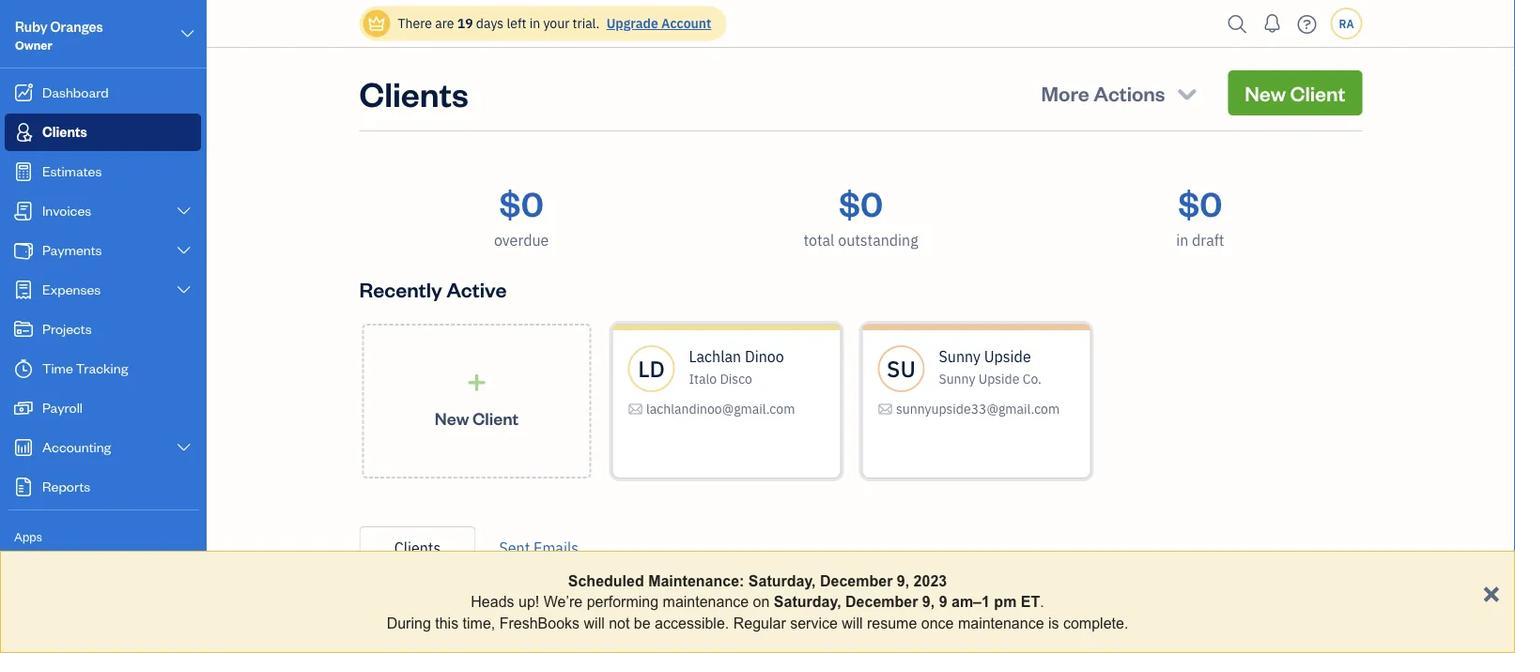 Task type: locate. For each thing, give the bounding box(es) containing it.
2 envelope image from the left
[[878, 398, 893, 421]]

dashboard image
[[12, 84, 35, 102]]

0 vertical spatial new
[[1245, 79, 1286, 106]]

clients
[[359, 70, 469, 115], [42, 123, 87, 140], [394, 539, 441, 558], [396, 587, 461, 613]]

clients up the estimates
[[42, 123, 87, 140]]

team members
[[14, 564, 96, 580]]

plus image
[[466, 373, 488, 392]]

0 horizontal spatial new client link
[[362, 324, 591, 479]]

chevron large down image for expenses
[[175, 283, 193, 298]]

clients up this
[[396, 587, 461, 613]]

chevron large down image down payroll link
[[175, 441, 193, 456]]

freshbooks image
[[88, 624, 118, 646]]

0 vertical spatial new client
[[1245, 79, 1346, 106]]

payment image
[[12, 241, 35, 260]]

projects link
[[5, 311, 201, 349]]

×
[[1483, 575, 1500, 610]]

total
[[804, 231, 835, 250]]

3 chevron large down image from the top
[[175, 441, 193, 456]]

in inside $0 in draft
[[1176, 231, 1189, 250]]

accounting
[[42, 438, 111, 456]]

clients link down the dashboard link
[[5, 114, 201, 151]]

main element
[[0, 0, 254, 654]]

0 vertical spatial clients link
[[5, 114, 201, 151]]

chevrondown image
[[1174, 80, 1200, 106]]

$0 inside $0 total outstanding
[[839, 180, 883, 225]]

ld
[[638, 355, 665, 384]]

upgrade
[[607, 15, 658, 32]]

chevron large down image
[[175, 243, 193, 258], [175, 283, 193, 298], [175, 441, 193, 456]]

1 vertical spatial sunny
[[939, 371, 975, 388]]

payroll link
[[5, 390, 201, 427]]

sent
[[499, 539, 530, 558]]

0 vertical spatial chevron large down image
[[179, 23, 196, 45]]

upside up co.
[[984, 347, 1031, 367]]

will left 'not'
[[584, 615, 605, 632]]

1 horizontal spatial envelope image
[[878, 398, 893, 421]]

maintenance
[[663, 594, 749, 611], [958, 615, 1044, 632]]

0 vertical spatial new client link
[[1228, 70, 1363, 116]]

scheduled maintenance: saturday, december 9, 2023 heads up! we're performing maintenance on saturday, december 9, 9 am–1 pm et . during this time, freshbooks will not be accessible. regular service will resume once maintenance is complete.
[[387, 573, 1129, 632]]

team members link
[[5, 556, 201, 589]]

client
[[1290, 79, 1346, 106], [472, 407, 519, 430]]

sent emails
[[499, 539, 579, 558]]

up!
[[519, 594, 539, 611]]

items and services link
[[5, 591, 201, 624]]

9, left 9 at the bottom
[[922, 594, 935, 611]]

maintenance down pm
[[958, 615, 1044, 632]]

saturday, up on on the bottom
[[749, 573, 816, 590]]

0 vertical spatial 9,
[[897, 573, 910, 590]]

0 vertical spatial client
[[1290, 79, 1346, 106]]

new client link
[[1228, 70, 1363, 116], [362, 324, 591, 479]]

will right service
[[842, 615, 863, 632]]

disco
[[720, 371, 752, 388]]

overdue
[[494, 231, 549, 250]]

1 horizontal spatial maintenance
[[958, 615, 1044, 632]]

1 vertical spatial clients link
[[359, 527, 476, 570]]

outstanding
[[838, 231, 918, 250]]

1 vertical spatial december
[[846, 594, 918, 611]]

draft
[[1192, 231, 1225, 250]]

2 vertical spatial chevron large down image
[[175, 441, 193, 456]]

chevron large down image inside expenses link
[[175, 283, 193, 298]]

1 horizontal spatial client
[[1290, 79, 1346, 106]]

client down plus image
[[472, 407, 519, 430]]

more actions
[[1041, 79, 1165, 106]]

time
[[42, 359, 73, 377]]

1 horizontal spatial new client link
[[1228, 70, 1363, 116]]

in left draft
[[1176, 231, 1189, 250]]

client image
[[12, 123, 35, 142]]

1 vertical spatial chevron large down image
[[175, 283, 193, 298]]

trial.
[[573, 15, 600, 32]]

0 horizontal spatial 9,
[[897, 573, 910, 590]]

$0
[[499, 180, 544, 225], [839, 180, 883, 225], [1178, 180, 1223, 225]]

1 envelope image from the left
[[628, 398, 643, 421]]

envelope image down su at the right of the page
[[878, 398, 893, 421]]

in right left
[[530, 15, 540, 32]]

emails
[[534, 539, 579, 558]]

clients link up all clients
[[359, 527, 476, 570]]

clients up all clients
[[394, 539, 441, 558]]

1 horizontal spatial new client
[[1245, 79, 1346, 106]]

in
[[530, 15, 540, 32], [1176, 231, 1189, 250]]

0 horizontal spatial $0
[[499, 180, 544, 225]]

1 will from the left
[[584, 615, 605, 632]]

envelope image down ld
[[628, 398, 643, 421]]

maintenance down maintenance:
[[663, 594, 749, 611]]

this
[[435, 615, 459, 632]]

× dialog
[[0, 551, 1515, 654]]

expenses
[[42, 280, 101, 298]]

1 vertical spatial maintenance
[[958, 615, 1044, 632]]

saturday, up service
[[774, 594, 841, 611]]

timer image
[[12, 360, 35, 379]]

et
[[1021, 594, 1040, 611]]

1 horizontal spatial in
[[1176, 231, 1189, 250]]

1 horizontal spatial clients link
[[359, 527, 476, 570]]

oranges
[[50, 17, 103, 35]]

new
[[1245, 79, 1286, 106], [435, 407, 469, 430]]

1 horizontal spatial will
[[842, 615, 863, 632]]

heads
[[471, 594, 514, 611]]

$0 inside $0 in draft
[[1178, 180, 1223, 225]]

$0 up the outstanding
[[839, 180, 883, 225]]

all
[[367, 587, 392, 613]]

1 vertical spatial saturday,
[[774, 594, 841, 611]]

1 chevron large down image from the top
[[175, 243, 193, 258]]

payments
[[42, 241, 102, 259]]

new client
[[1245, 79, 1346, 106], [435, 407, 519, 430]]

$0 inside $0 overdue
[[499, 180, 544, 225]]

2 chevron large down image from the top
[[175, 283, 193, 298]]

will
[[584, 615, 605, 632], [842, 615, 863, 632]]

chart image
[[12, 439, 35, 457]]

new down plus image
[[435, 407, 469, 430]]

all clients
[[367, 587, 461, 613]]

1 vertical spatial in
[[1176, 231, 1189, 250]]

reports
[[42, 478, 90, 496]]

0 vertical spatial chevron large down image
[[175, 243, 193, 258]]

0 horizontal spatial will
[[584, 615, 605, 632]]

days
[[476, 15, 504, 32]]

upside left co.
[[979, 371, 1020, 388]]

1 horizontal spatial 9,
[[922, 594, 935, 611]]

$0 overdue
[[494, 180, 549, 250]]

during
[[387, 615, 431, 632]]

2 horizontal spatial $0
[[1178, 180, 1223, 225]]

9
[[939, 594, 947, 611]]

1 vertical spatial chevron large down image
[[175, 204, 193, 219]]

0 horizontal spatial maintenance
[[663, 594, 749, 611]]

lachlan dinoo italo disco
[[689, 347, 784, 388]]

new client down go to help icon
[[1245, 79, 1346, 106]]

0 horizontal spatial envelope image
[[628, 398, 643, 421]]

tracking
[[76, 359, 128, 377]]

3 $0 from the left
[[1178, 180, 1223, 225]]

× button
[[1483, 575, 1500, 610]]

time tracking link
[[5, 350, 201, 388]]

time,
[[463, 615, 495, 632]]

$0 up draft
[[1178, 180, 1223, 225]]

0 horizontal spatial new client
[[435, 407, 519, 430]]

1 horizontal spatial $0
[[839, 180, 883, 225]]

su
[[887, 355, 916, 384]]

co.
[[1023, 371, 1042, 388]]

accounting link
[[5, 429, 201, 467]]

$0 in draft
[[1176, 180, 1225, 250]]

chevron large down image down payments link
[[175, 283, 193, 298]]

2 $0 from the left
[[839, 180, 883, 225]]

owner
[[15, 37, 52, 53]]

sent emails link
[[476, 527, 602, 570]]

1 sunny from the top
[[939, 347, 981, 367]]

$0 up overdue at the top left of page
[[499, 180, 544, 225]]

actions
[[1094, 79, 1165, 106]]

0 horizontal spatial client
[[472, 407, 519, 430]]

invoices
[[42, 202, 91, 219]]

freshbooks
[[499, 615, 580, 632]]

sunny
[[939, 347, 981, 367], [939, 371, 975, 388]]

1 $0 from the left
[[499, 180, 544, 225]]

9, left 2023
[[897, 573, 910, 590]]

saturday,
[[749, 573, 816, 590], [774, 594, 841, 611]]

client down go to help icon
[[1290, 79, 1346, 106]]

chevron large down image
[[179, 23, 196, 45], [175, 204, 193, 219]]

notifications image
[[1257, 5, 1287, 42]]

envelope image for ld
[[628, 398, 643, 421]]

0 vertical spatial december
[[820, 573, 893, 590]]

chevron large down image for accounting
[[175, 441, 193, 456]]

pm
[[994, 594, 1017, 611]]

maintenance:
[[648, 573, 744, 590]]

0 vertical spatial in
[[530, 15, 540, 32]]

members
[[46, 564, 96, 580]]

new client down plus image
[[435, 407, 519, 430]]

chevron large down image up expenses link
[[175, 243, 193, 258]]

0 vertical spatial sunny
[[939, 347, 981, 367]]

envelope image
[[628, 398, 643, 421], [878, 398, 893, 421]]

clients link
[[5, 114, 201, 151], [359, 527, 476, 570]]

0 horizontal spatial clients link
[[5, 114, 201, 151]]

1 horizontal spatial new
[[1245, 79, 1286, 106]]

1 vertical spatial new
[[435, 407, 469, 430]]

performing
[[587, 594, 659, 611]]

new down notifications image
[[1245, 79, 1286, 106]]



Task type: vqa. For each thing, say whether or not it's contained in the screenshot.
the bottom Create New …
no



Task type: describe. For each thing, give the bounding box(es) containing it.
0 horizontal spatial in
[[530, 15, 540, 32]]

more actions button
[[1025, 70, 1217, 116]]

active
[[446, 276, 507, 302]]

dashboard link
[[5, 74, 201, 112]]

0 vertical spatial maintenance
[[663, 594, 749, 611]]

ruby
[[15, 17, 48, 35]]

am–1
[[952, 594, 990, 611]]

go to help image
[[1292, 10, 1322, 38]]

report image
[[12, 478, 35, 497]]

chevron large down image inside invoices link
[[175, 204, 193, 219]]

sunnyupside33@gmail.com
[[896, 401, 1060, 418]]

0 horizontal spatial new
[[435, 407, 469, 430]]

1 vertical spatial upside
[[979, 371, 1020, 388]]

Search text field
[[984, 583, 1153, 613]]

envelope image for su
[[878, 398, 893, 421]]

chevron large down image for payments
[[175, 243, 193, 258]]

there
[[398, 15, 432, 32]]

estimates link
[[5, 153, 201, 191]]

resume
[[867, 615, 917, 632]]

lachlan
[[689, 347, 741, 367]]

dinoo
[[745, 347, 784, 367]]

money image
[[12, 399, 35, 418]]

clients down 'there' in the left of the page
[[359, 70, 469, 115]]

on
[[753, 594, 770, 611]]

team
[[14, 564, 44, 580]]

more
[[1041, 79, 1090, 106]]

payments link
[[5, 232, 201, 270]]

19
[[457, 15, 473, 32]]

search image
[[1223, 10, 1253, 38]]

account
[[661, 15, 711, 32]]

1 vertical spatial new client link
[[362, 324, 591, 479]]

2 sunny from the top
[[939, 371, 975, 388]]

1 vertical spatial new client
[[435, 407, 519, 430]]

your
[[543, 15, 570, 32]]

service
[[790, 615, 838, 632]]

2 will from the left
[[842, 615, 863, 632]]

expenses link
[[5, 271, 201, 309]]

0 vertical spatial saturday,
[[749, 573, 816, 590]]

dashboard
[[42, 83, 109, 101]]

left
[[507, 15, 526, 32]]

italo
[[689, 371, 717, 388]]

sunny upside sunny upside co.
[[939, 347, 1042, 388]]

estimates
[[42, 162, 102, 180]]

upgrade account link
[[603, 15, 711, 32]]

recently
[[359, 276, 442, 302]]

services
[[68, 599, 113, 614]]

projects
[[42, 320, 92, 338]]

we're
[[544, 594, 583, 611]]

1 vertical spatial 9,
[[922, 594, 935, 611]]

is
[[1048, 615, 1059, 632]]

expense image
[[12, 281, 35, 300]]

estimate image
[[12, 163, 35, 181]]

once
[[921, 615, 954, 632]]

ruby oranges owner
[[15, 17, 103, 53]]

items and services
[[14, 599, 113, 614]]

1 vertical spatial client
[[472, 407, 519, 430]]

accessible.
[[655, 615, 729, 632]]

time tracking
[[42, 359, 128, 377]]

apps
[[14, 529, 42, 545]]

complete.
[[1063, 615, 1129, 632]]

caretup image
[[492, 644, 499, 654]]

and
[[45, 599, 65, 614]]

$0 for $0 total outstanding
[[839, 180, 883, 225]]

reports link
[[5, 469, 201, 506]]

scheduled
[[568, 573, 644, 590]]

crown image
[[367, 14, 387, 33]]

$0 total outstanding
[[804, 180, 918, 250]]

there are 19 days left in your trial. upgrade account
[[398, 15, 711, 32]]

be
[[634, 615, 651, 632]]

$0 for $0 overdue
[[499, 180, 544, 225]]

invoice image
[[12, 202, 35, 221]]

0 vertical spatial upside
[[984, 347, 1031, 367]]

apps link
[[5, 521, 201, 554]]

2023
[[914, 573, 947, 590]]

regular
[[733, 615, 786, 632]]

not
[[609, 615, 630, 632]]

ra
[[1339, 16, 1354, 31]]

clients inside main element
[[42, 123, 87, 140]]

.
[[1040, 594, 1044, 611]]

invoices link
[[5, 193, 201, 230]]

recently active
[[359, 276, 507, 302]]

project image
[[12, 320, 35, 339]]

are
[[435, 15, 454, 32]]

items
[[14, 599, 43, 614]]

$0 for $0 in draft
[[1178, 180, 1223, 225]]

payroll
[[42, 399, 83, 417]]



